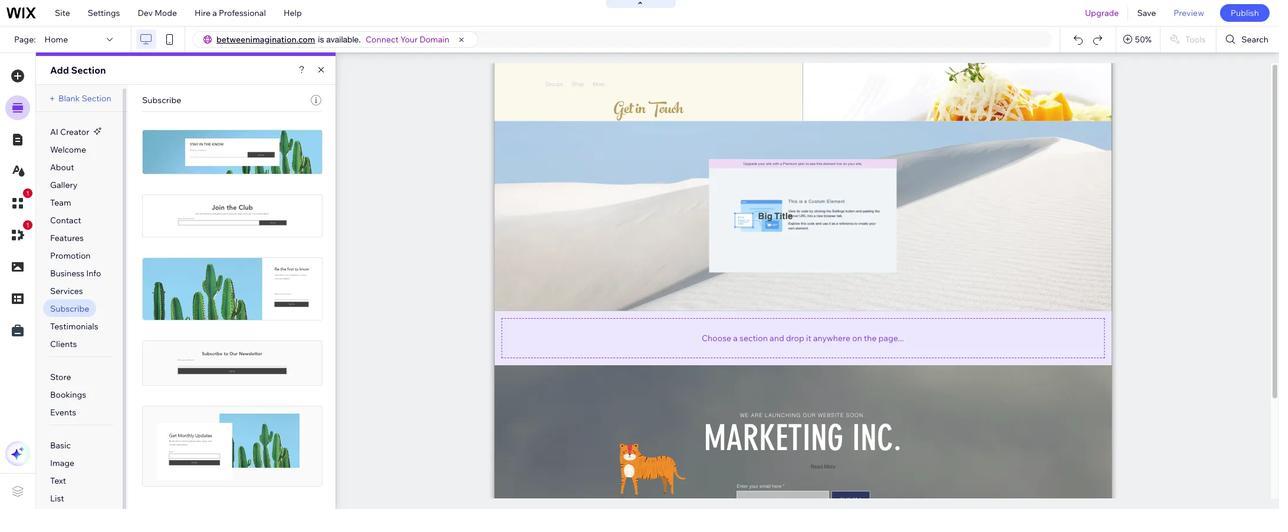 Task type: locate. For each thing, give the bounding box(es) containing it.
1 button left features on the left top
[[5, 221, 32, 248]]

welcome
[[50, 145, 86, 155]]

domain
[[420, 34, 450, 45]]

is available. connect your domain
[[318, 34, 450, 45]]

a left section
[[733, 333, 738, 344]]

your
[[400, 34, 418, 45]]

0 vertical spatial subscribe
[[142, 95, 181, 106]]

0 vertical spatial section
[[71, 64, 106, 76]]

hire a professional
[[195, 8, 266, 18]]

1 left "gallery"
[[26, 190, 30, 197]]

0 vertical spatial 1
[[26, 190, 30, 197]]

1 vertical spatial 1 button
[[5, 221, 32, 248]]

page...
[[879, 333, 904, 344]]

gallery
[[50, 180, 78, 191]]

1
[[26, 190, 30, 197], [26, 222, 30, 229]]

1 horizontal spatial subscribe
[[142, 95, 181, 106]]

promotion
[[50, 251, 91, 261]]

1 button left team
[[5, 189, 32, 216]]

publish
[[1231, 8, 1259, 18]]

testimonials
[[50, 321, 98, 332]]

section for blank section
[[82, 93, 111, 104]]

choose a section and drop it anywhere on the page...
[[702, 333, 904, 344]]

section up blank section
[[71, 64, 106, 76]]

0 horizontal spatial subscribe
[[50, 304, 89, 314]]

professional
[[219, 8, 266, 18]]

bookings
[[50, 390, 86, 401]]

1 vertical spatial 1
[[26, 222, 30, 229]]

it
[[806, 333, 812, 344]]

settings
[[88, 8, 120, 18]]

connect
[[366, 34, 399, 45]]

save button
[[1129, 0, 1165, 26]]

section
[[71, 64, 106, 76], [82, 93, 111, 104]]

0 vertical spatial 1 button
[[5, 189, 32, 216]]

section right blank
[[82, 93, 111, 104]]

blank
[[58, 93, 80, 104]]

tools button
[[1161, 27, 1217, 53]]

50%
[[1135, 34, 1152, 45]]

2 1 button from the top
[[5, 221, 32, 248]]

1 button
[[5, 189, 32, 216], [5, 221, 32, 248]]

anywhere
[[813, 333, 851, 344]]

1 left contact
[[26, 222, 30, 229]]

0 horizontal spatial a
[[213, 8, 217, 18]]

available.
[[326, 35, 361, 44]]

blank section
[[58, 93, 111, 104]]

clients
[[50, 339, 77, 350]]

features
[[50, 233, 84, 244]]

dev
[[138, 8, 153, 18]]

help
[[284, 8, 302, 18]]

1 vertical spatial subscribe
[[50, 304, 89, 314]]

business info
[[50, 268, 101, 279]]

text
[[50, 476, 66, 487]]

site
[[55, 8, 70, 18]]

subscribe
[[142, 95, 181, 106], [50, 304, 89, 314]]

1 horizontal spatial a
[[733, 333, 738, 344]]

1 vertical spatial a
[[733, 333, 738, 344]]

a right hire at top
[[213, 8, 217, 18]]

1 vertical spatial section
[[82, 93, 111, 104]]

drop
[[786, 333, 805, 344]]

publish button
[[1220, 4, 1270, 22]]

0 vertical spatial a
[[213, 8, 217, 18]]

a
[[213, 8, 217, 18], [733, 333, 738, 344]]

the
[[864, 333, 877, 344]]



Task type: vqa. For each thing, say whether or not it's contained in the screenshot.
2nd 1 from the bottom
yes



Task type: describe. For each thing, give the bounding box(es) containing it.
preview button
[[1165, 0, 1213, 26]]

business
[[50, 268, 84, 279]]

basic
[[50, 441, 71, 451]]

tools
[[1186, 34, 1206, 45]]

events
[[50, 408, 76, 418]]

search button
[[1217, 27, 1280, 53]]

store
[[50, 372, 71, 383]]

add
[[50, 64, 69, 76]]

1 1 from the top
[[26, 190, 30, 197]]

preview
[[1174, 8, 1205, 18]]

and
[[770, 333, 784, 344]]

list
[[50, 494, 64, 504]]

search
[[1242, 34, 1269, 45]]

ai creator
[[50, 127, 89, 137]]

image
[[50, 458, 74, 469]]

is
[[318, 35, 324, 44]]

save
[[1138, 8, 1156, 18]]

section for add section
[[71, 64, 106, 76]]

2 1 from the top
[[26, 222, 30, 229]]

team
[[50, 198, 71, 208]]

upgrade
[[1085, 8, 1119, 18]]

ai
[[50, 127, 58, 137]]

a for section
[[733, 333, 738, 344]]

creator
[[60, 127, 89, 137]]

add section
[[50, 64, 106, 76]]

section
[[740, 333, 768, 344]]

dev mode
[[138, 8, 177, 18]]

betweenimagination.com
[[216, 34, 315, 45]]

info
[[86, 268, 101, 279]]

services
[[50, 286, 83, 297]]

about
[[50, 162, 74, 173]]

hire
[[195, 8, 211, 18]]

home
[[45, 34, 68, 45]]

1 1 button from the top
[[5, 189, 32, 216]]

contact
[[50, 215, 81, 226]]

on
[[853, 333, 862, 344]]

50% button
[[1117, 27, 1160, 53]]

mode
[[155, 8, 177, 18]]

choose
[[702, 333, 732, 344]]

a for professional
[[213, 8, 217, 18]]



